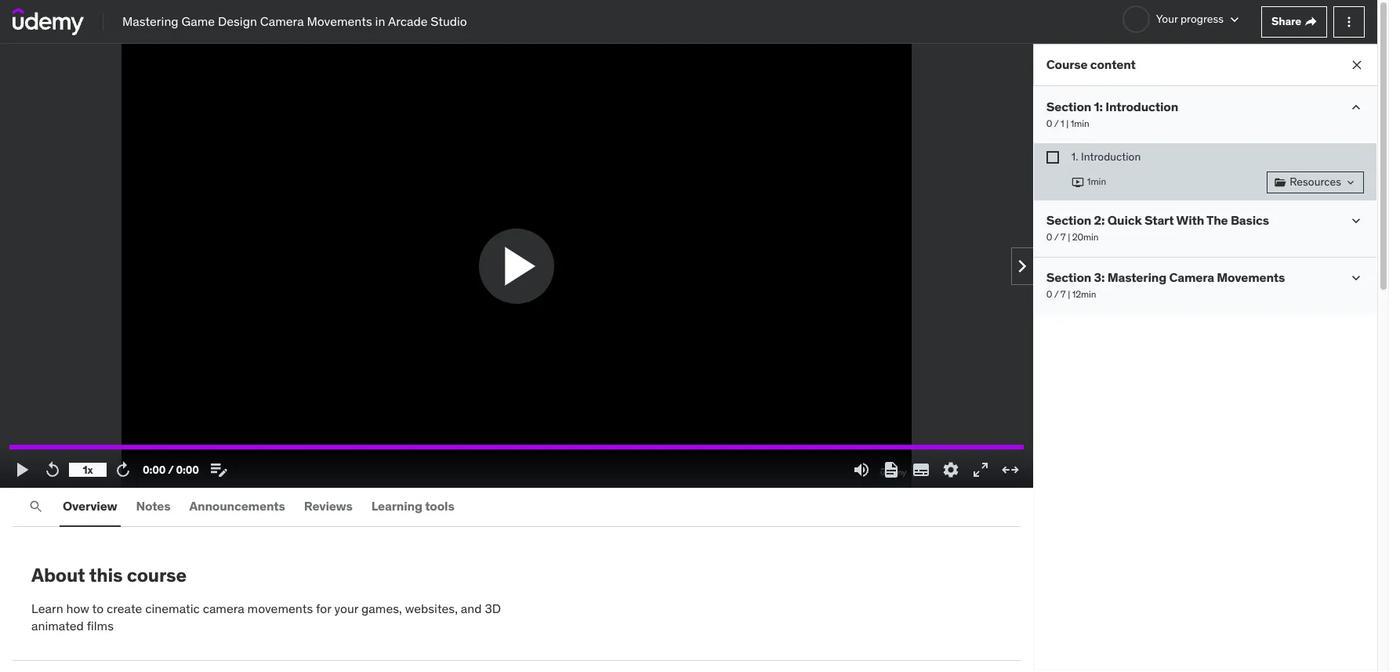 Task type: describe. For each thing, give the bounding box(es) containing it.
movements
[[247, 601, 313, 617]]

1 horizontal spatial xsmall image
[[1274, 176, 1287, 189]]

about this course
[[31, 564, 187, 588]]

small image for section 1: introduction
[[1348, 100, 1364, 115]]

transcript in sidebar region image
[[882, 461, 901, 480]]

1min inside 'section 1: introduction 0 / 1 | 1min'
[[1071, 118, 1089, 129]]

learning tools
[[371, 499, 454, 515]]

basics
[[1231, 212, 1269, 228]]

tools
[[425, 499, 454, 515]]

share
[[1272, 14, 1301, 28]]

movements for design
[[307, 14, 372, 29]]

0 inside 'section 1: introduction 0 / 1 | 1min'
[[1046, 118, 1052, 129]]

1 vertical spatial introduction
[[1081, 150, 1141, 164]]

search image
[[28, 499, 44, 515]]

1:
[[1094, 99, 1103, 114]]

course content
[[1046, 57, 1136, 72]]

/ inside "section 3: mastering camera movements 0 / 7 | 12min"
[[1054, 288, 1059, 300]]

play image
[[13, 461, 32, 480]]

course
[[1046, 57, 1088, 72]]

studio
[[431, 14, 467, 29]]

section 3: mastering camera movements 0 / 7 | 12min
[[1046, 269, 1285, 300]]

section for section 1: introduction
[[1046, 99, 1091, 114]]

fullscreen image
[[971, 461, 990, 480]]

section 1: introduction button
[[1046, 99, 1178, 115]]

play introduction image
[[1071, 176, 1084, 189]]

section for section 3: mastering camera movements
[[1046, 269, 1091, 285]]

1x
[[83, 463, 93, 477]]

1 horizontal spatial small image
[[1348, 213, 1364, 229]]

2 horizontal spatial xsmall image
[[1344, 176, 1357, 189]]

progress
[[1181, 12, 1224, 26]]

your progress button
[[1122, 6, 1243, 33]]

/ up notes
[[168, 463, 174, 477]]

design
[[218, 14, 257, 29]]

this
[[89, 564, 123, 588]]

notes
[[136, 499, 170, 515]]

create
[[107, 601, 142, 617]]

subtitles image
[[911, 461, 930, 480]]

camera for mastering
[[1169, 269, 1214, 285]]

1x button
[[69, 457, 107, 484]]

small image inside "your progress" dropdown button
[[1227, 12, 1243, 27]]

your
[[334, 601, 358, 617]]

learning tools button
[[368, 488, 458, 526]]

add note image
[[209, 461, 228, 480]]

announcements button
[[186, 488, 288, 526]]

rewind 5 seconds image
[[43, 461, 62, 480]]

7 inside section 2: quick start with the basics 0 / 7 | 20min
[[1061, 231, 1066, 243]]

your progress
[[1156, 12, 1224, 26]]

camera
[[203, 601, 244, 617]]

settings image
[[941, 461, 960, 480]]

section 3: mastering camera movements button
[[1046, 269, 1285, 285]]

section 2: quick start with the basics 0 / 7 | 20min
[[1046, 212, 1269, 243]]

mastering game design camera movements in arcade studio
[[122, 14, 467, 29]]

share button
[[1261, 6, 1327, 37]]

/ inside 'section 1: introduction 0 / 1 | 1min'
[[1054, 118, 1059, 129]]

section for section 2: quick start with the basics
[[1046, 212, 1091, 228]]

about
[[31, 564, 85, 588]]

notes button
[[133, 488, 174, 526]]

1 vertical spatial 1min
[[1087, 176, 1106, 187]]

1.
[[1071, 150, 1078, 164]]

sidebar element
[[1033, 44, 1377, 672]]

1 0:00 from the left
[[143, 463, 166, 477]]

play video image
[[495, 241, 545, 291]]

learning
[[371, 499, 422, 515]]

xsmall image
[[1304, 15, 1317, 28]]



Task type: vqa. For each thing, say whether or not it's contained in the screenshot.
THE PLAY image
yes



Task type: locate. For each thing, give the bounding box(es) containing it.
1 vertical spatial mastering
[[1107, 269, 1166, 285]]

2 section from the top
[[1046, 212, 1091, 228]]

2:
[[1094, 212, 1105, 228]]

mastering inside "section 3: mastering camera movements 0 / 7 | 12min"
[[1107, 269, 1166, 285]]

1 horizontal spatial camera
[[1169, 269, 1214, 285]]

mastering left game
[[122, 14, 178, 29]]

|
[[1066, 118, 1069, 129], [1068, 231, 1070, 243], [1068, 288, 1070, 300]]

reviews
[[304, 499, 353, 515]]

0 horizontal spatial 0:00
[[143, 463, 166, 477]]

xsmall image left resources
[[1274, 176, 1287, 189]]

introduction right 1:
[[1106, 99, 1178, 114]]

close course content sidebar image
[[1349, 57, 1365, 73]]

/
[[1054, 118, 1059, 129], [1054, 231, 1059, 243], [1054, 288, 1059, 300], [168, 463, 174, 477]]

1. introduction
[[1071, 150, 1141, 164]]

0 vertical spatial |
[[1066, 118, 1069, 129]]

0 vertical spatial camera
[[260, 14, 304, 29]]

1 vertical spatial |
[[1068, 231, 1070, 243]]

quick
[[1107, 212, 1142, 228]]

1 horizontal spatial movements
[[1217, 269, 1285, 285]]

section up the 1
[[1046, 99, 1091, 114]]

0 horizontal spatial camera
[[260, 14, 304, 29]]

camera inside "section 3: mastering camera movements 0 / 7 | 12min"
[[1169, 269, 1214, 285]]

announcements
[[189, 499, 285, 515]]

and
[[461, 601, 482, 617]]

0 vertical spatial mastering
[[122, 14, 178, 29]]

small image for section 3: mastering camera movements
[[1348, 270, 1364, 286]]

1min right play introduction image
[[1087, 176, 1106, 187]]

camera
[[260, 14, 304, 29], [1169, 269, 1214, 285]]

camera down the with
[[1169, 269, 1214, 285]]

20min
[[1072, 231, 1099, 243]]

course
[[127, 564, 187, 588]]

movements
[[307, 14, 372, 29], [1217, 269, 1285, 285]]

| right the 1
[[1066, 118, 1069, 129]]

websites,
[[405, 601, 458, 617]]

learn
[[31, 601, 63, 617]]

7 left 20min
[[1061, 231, 1066, 243]]

section up 12min
[[1046, 269, 1091, 285]]

1 0 from the top
[[1046, 118, 1052, 129]]

2 small image from the top
[[1348, 270, 1364, 286]]

mastering
[[122, 14, 178, 29], [1107, 269, 1166, 285]]

/ left 20min
[[1054, 231, 1059, 243]]

1 vertical spatial small image
[[1348, 213, 1364, 229]]

| inside section 2: quick start with the basics 0 / 7 | 20min
[[1068, 231, 1070, 243]]

films
[[87, 619, 114, 634]]

1 vertical spatial small image
[[1348, 270, 1364, 286]]

0 vertical spatial section
[[1046, 99, 1091, 114]]

animated
[[31, 619, 84, 634]]

1 vertical spatial camera
[[1169, 269, 1214, 285]]

camera for design
[[260, 14, 304, 29]]

1
[[1061, 118, 1064, 129]]

| left 20min
[[1068, 231, 1070, 243]]

camera inside the mastering game design camera movements in arcade studio link
[[260, 14, 304, 29]]

section inside "section 3: mastering camera movements 0 / 7 | 12min"
[[1046, 269, 1091, 285]]

7 inside "section 3: mastering camera movements 0 / 7 | 12min"
[[1061, 288, 1066, 300]]

movements inside the mastering game design camera movements in arcade studio link
[[307, 14, 372, 29]]

0 inside "section 3: mastering camera movements 0 / 7 | 12min"
[[1046, 288, 1052, 300]]

game
[[181, 14, 215, 29]]

3 0 from the top
[[1046, 288, 1052, 300]]

0 vertical spatial small image
[[1227, 12, 1243, 27]]

0 horizontal spatial small image
[[1227, 12, 1243, 27]]

7 left 12min
[[1061, 288, 1066, 300]]

2 0:00 from the left
[[176, 463, 199, 477]]

to
[[92, 601, 104, 617]]

3:
[[1094, 269, 1105, 285]]

start
[[1144, 212, 1174, 228]]

0 left 20min
[[1046, 231, 1052, 243]]

0:00 right forward 5 seconds image
[[143, 463, 166, 477]]

0:00
[[143, 463, 166, 477], [176, 463, 199, 477]]

/ left 12min
[[1054, 288, 1059, 300]]

content
[[1090, 57, 1136, 72]]

section 1: introduction 0 / 1 | 1min
[[1046, 99, 1178, 129]]

small image
[[1348, 100, 1364, 115], [1348, 270, 1364, 286]]

1 horizontal spatial 0:00
[[176, 463, 199, 477]]

movements down basics
[[1217, 269, 1285, 285]]

movements left in
[[307, 14, 372, 29]]

0 horizontal spatial mastering
[[122, 14, 178, 29]]

for
[[316, 601, 331, 617]]

/ inside section 2: quick start with the basics 0 / 7 | 20min
[[1054, 231, 1059, 243]]

12min
[[1072, 288, 1096, 300]]

| inside 'section 1: introduction 0 / 1 | 1min'
[[1066, 118, 1069, 129]]

camera right design
[[260, 14, 304, 29]]

arcade
[[388, 14, 428, 29]]

2 vertical spatial 0
[[1046, 288, 1052, 300]]

mute image
[[852, 461, 871, 480]]

mastering game design camera movements in arcade studio link
[[122, 13, 467, 30]]

reviews button
[[301, 488, 356, 526]]

0 left the 1
[[1046, 118, 1052, 129]]

1min
[[1071, 118, 1089, 129], [1087, 176, 1106, 187]]

introduction inside 'section 1: introduction 0 / 1 | 1min'
[[1106, 99, 1178, 114]]

games,
[[361, 601, 402, 617]]

7
[[1061, 231, 1066, 243], [1061, 288, 1066, 300]]

2 7 from the top
[[1061, 288, 1066, 300]]

0 vertical spatial small image
[[1348, 100, 1364, 115]]

2 0 from the top
[[1046, 231, 1052, 243]]

expanded view image
[[1001, 461, 1020, 480]]

xsmall image left 1.
[[1046, 151, 1059, 164]]

0
[[1046, 118, 1052, 129], [1046, 231, 1052, 243], [1046, 288, 1052, 300]]

forward 5 seconds image
[[114, 461, 132, 480]]

0 vertical spatial 0
[[1046, 118, 1052, 129]]

| left 12min
[[1068, 288, 1070, 300]]

0 horizontal spatial xsmall image
[[1046, 151, 1059, 164]]

learn how to create cinematic camera movements for your games, websites, and 3d animated films
[[31, 601, 501, 634]]

2 vertical spatial section
[[1046, 269, 1091, 285]]

3 section from the top
[[1046, 269, 1091, 285]]

movements inside "section 3: mastering camera movements 0 / 7 | 12min"
[[1217, 269, 1285, 285]]

0 left 12min
[[1046, 288, 1052, 300]]

0 inside section 2: quick start with the basics 0 / 7 | 20min
[[1046, 231, 1052, 243]]

udemy image
[[13, 8, 84, 35]]

0 vertical spatial 7
[[1061, 231, 1066, 243]]

1 small image from the top
[[1348, 100, 1364, 115]]

the
[[1206, 212, 1228, 228]]

introduction
[[1106, 99, 1178, 114], [1081, 150, 1141, 164]]

xsmall image
[[1046, 151, 1059, 164], [1274, 176, 1287, 189], [1344, 176, 1357, 189]]

3d
[[485, 601, 501, 617]]

go to next lecture image
[[1010, 254, 1035, 279]]

1 vertical spatial 7
[[1061, 288, 1066, 300]]

overview
[[63, 499, 117, 515]]

resources
[[1290, 175, 1341, 189]]

small image down resources dropdown button
[[1348, 213, 1364, 229]]

section up 20min
[[1046, 212, 1091, 228]]

1 section from the top
[[1046, 99, 1091, 114]]

introduction right 1.
[[1081, 150, 1141, 164]]

resources button
[[1267, 171, 1364, 193]]

1 vertical spatial section
[[1046, 212, 1091, 228]]

section 2: quick start with the basics button
[[1046, 212, 1269, 228]]

cinematic
[[145, 601, 200, 617]]

small image
[[1227, 12, 1243, 27], [1348, 213, 1364, 229]]

0 horizontal spatial movements
[[307, 14, 372, 29]]

how
[[66, 601, 89, 617]]

/ left the 1
[[1054, 118, 1059, 129]]

1min right the 1
[[1071, 118, 1089, 129]]

section inside section 2: quick start with the basics 0 / 7 | 20min
[[1046, 212, 1091, 228]]

1 7 from the top
[[1061, 231, 1066, 243]]

mastering right the 3:
[[1107, 269, 1166, 285]]

1 horizontal spatial mastering
[[1107, 269, 1166, 285]]

2 vertical spatial |
[[1068, 288, 1070, 300]]

0 vertical spatial 1min
[[1071, 118, 1089, 129]]

1 vertical spatial 0
[[1046, 231, 1052, 243]]

0 vertical spatial movements
[[307, 14, 372, 29]]

your
[[1156, 12, 1178, 26]]

small image right progress
[[1227, 12, 1243, 27]]

| inside "section 3: mastering camera movements 0 / 7 | 12min"
[[1068, 288, 1070, 300]]

actions image
[[1341, 14, 1357, 29]]

in
[[375, 14, 385, 29]]

with
[[1176, 212, 1204, 228]]

overview button
[[60, 488, 120, 526]]

movements for mastering
[[1217, 269, 1285, 285]]

0:00 left add note image
[[176, 463, 199, 477]]

0:00 / 0:00
[[143, 463, 199, 477]]

0 vertical spatial introduction
[[1106, 99, 1178, 114]]

section inside 'section 1: introduction 0 / 1 | 1min'
[[1046, 99, 1091, 114]]

progress bar slider
[[9, 438, 1024, 457]]

xsmall image right resources
[[1344, 176, 1357, 189]]

1 vertical spatial movements
[[1217, 269, 1285, 285]]

section
[[1046, 99, 1091, 114], [1046, 212, 1091, 228], [1046, 269, 1091, 285]]



